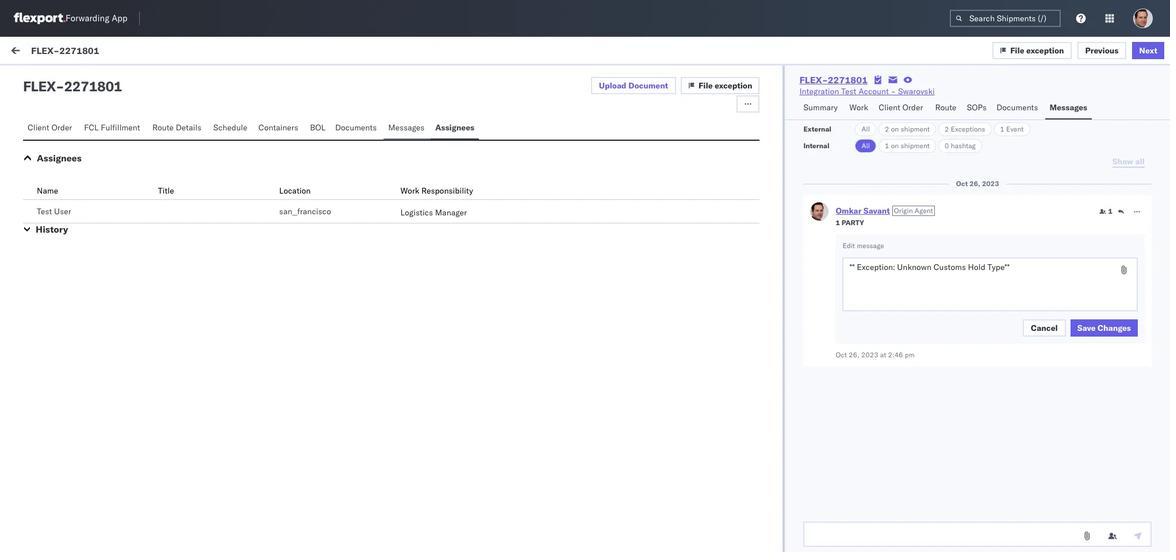 Task type: locate. For each thing, give the bounding box(es) containing it.
pdt right 4:22
[[483, 176, 498, 186]]

flex- right 2:46
[[905, 351, 929, 362]]

0 horizontal spatial client
[[28, 122, 49, 133]]

origin
[[894, 206, 913, 215]]

work
[[112, 47, 131, 58], [850, 102, 868, 113], [401, 186, 419, 196]]

2 horizontal spatial work
[[850, 102, 868, 113]]

pm for 4:23
[[469, 121, 481, 131]]

omkar savant for comment
[[56, 110, 107, 120]]

client order button
[[874, 97, 931, 120], [23, 117, 80, 140]]

1
[[1000, 125, 1005, 133], [885, 141, 889, 150], [1109, 207, 1113, 216], [836, 219, 840, 227]]

0 vertical spatial all button
[[855, 122, 877, 136]]

2 all from the top
[[862, 141, 870, 150]]

1 vertical spatial flex- 458574
[[905, 176, 959, 186]]

26, down hashtag
[[970, 179, 981, 188]]

flex- 458574
[[905, 121, 959, 131], [905, 176, 959, 186]]

omkar savant origin agent
[[836, 206, 933, 216]]

savant up party
[[864, 206, 890, 216]]

title
[[158, 186, 174, 196]]

file exception button
[[993, 42, 1072, 59], [993, 42, 1072, 59], [681, 77, 760, 94], [681, 77, 760, 94]]

documents
[[997, 102, 1038, 113], [335, 122, 377, 133]]

pm
[[469, 121, 481, 131], [469, 176, 481, 186]]

0 vertical spatial file
[[1011, 45, 1025, 55]]

0 vertical spatial test
[[841, 86, 857, 97]]

assignees button down the comment
[[37, 152, 82, 164]]

flex- 458574 up 'agent'
[[905, 176, 959, 186]]

2023,
[[424, 121, 447, 131], [424, 176, 447, 186]]

2 all button from the top
[[855, 139, 877, 153]]

0 vertical spatial flex-2271801
[[31, 45, 99, 56]]

1 button
[[1100, 207, 1113, 216]]

external inside button
[[18, 73, 49, 83]]

flex-
[[31, 45, 59, 56], [800, 74, 828, 86], [905, 121, 929, 131], [905, 176, 929, 186], [905, 231, 929, 241], [905, 351, 929, 362]]

order down swarovski
[[903, 102, 923, 113]]

1 vertical spatial 2023,
[[424, 176, 447, 186]]

work right import
[[112, 47, 131, 58]]

work right related
[[931, 99, 946, 108]]

edit
[[843, 242, 855, 250]]

pdt for oct 26, 2023, 4:22 pm pdt
[[483, 176, 498, 186]]

edit message
[[843, 242, 884, 250]]

1 all button from the top
[[855, 122, 877, 136]]

documents button right bol
[[331, 117, 384, 140]]

1 horizontal spatial file exception
[[1011, 45, 1064, 55]]

1 horizontal spatial work
[[931, 99, 946, 108]]

route
[[935, 102, 957, 113], [152, 122, 174, 133]]

1 for 1 on shipment
[[885, 141, 889, 150]]

flex- inside button
[[905, 351, 929, 362]]

shipment down 2 on shipment
[[901, 141, 930, 150]]

1 2023, from the top
[[424, 121, 447, 131]]

on
[[891, 125, 899, 133], [891, 141, 899, 150]]

0 horizontal spatial assignees
[[37, 152, 82, 164]]

assignees up 4:22
[[435, 122, 475, 133]]

0 hashtag
[[945, 141, 976, 150]]

oct left 4:23
[[395, 121, 408, 131]]

0 vertical spatial messages
[[1050, 102, 1088, 113]]

flex- right my
[[31, 45, 59, 56]]

1 vertical spatial work
[[850, 102, 868, 113]]

all
[[862, 125, 870, 133], [862, 141, 870, 150]]

route for route details
[[152, 122, 174, 133]]

2023 for oct 26, 2023
[[982, 179, 999, 188]]

0 horizontal spatial test
[[37, 206, 52, 217]]

1 vertical spatial pdt
[[483, 176, 498, 186]]

client order button left fcl
[[23, 117, 80, 140]]

2 458574 from the top
[[929, 176, 959, 186]]

0 horizontal spatial work
[[112, 47, 131, 58]]

route up 2 exceptions
[[935, 102, 957, 113]]

upload
[[599, 81, 627, 91]]

omkar savant up name
[[56, 165, 107, 175]]

-
[[56, 78, 64, 95], [891, 86, 896, 97]]

1 horizontal spatial exception
[[1027, 45, 1064, 55]]

flex-2271801
[[31, 45, 99, 56], [800, 74, 868, 86]]

2 up 0
[[945, 125, 949, 133]]

comment
[[35, 129, 70, 140]]

oct for oct 26, 2023
[[956, 179, 968, 188]]

1 horizontal spatial internal
[[804, 141, 830, 150]]

1 horizontal spatial client order
[[879, 102, 923, 113]]

pdt right 4:23
[[483, 121, 498, 131]]

shipment for 1 on shipment
[[901, 141, 930, 150]]

resize handle column header
[[376, 96, 390, 553], [631, 96, 645, 553], [886, 96, 900, 553], [1141, 96, 1155, 553]]

1 on from the top
[[891, 125, 899, 133]]

0 horizontal spatial route
[[152, 122, 174, 133]]

2023, left 4:23
[[424, 121, 447, 131]]

internal left '(0)'
[[77, 73, 105, 83]]

1 omkar savant from the top
[[56, 110, 107, 120]]

app
[[112, 13, 127, 24]]

1 horizontal spatial assignees
[[435, 122, 475, 133]]

test left user
[[37, 206, 52, 217]]

0 horizontal spatial documents
[[335, 122, 377, 133]]

flexport. image
[[14, 13, 66, 24]]

2 for 2 exceptions
[[945, 125, 949, 133]]

documents button up "event"
[[992, 97, 1045, 120]]

savant
[[82, 110, 107, 120], [82, 165, 107, 175], [864, 206, 890, 216], [82, 220, 107, 230]]

file
[[1011, 45, 1025, 55], [699, 81, 713, 91]]

1 2 from the left
[[885, 125, 889, 133]]

import
[[86, 47, 110, 58]]

route left 'details'
[[152, 122, 174, 133]]

458574 down the route button
[[929, 121, 959, 131]]

external down "summary" button
[[804, 125, 832, 133]]

26, up logistics
[[410, 176, 422, 186]]

1 458574 from the top
[[929, 121, 959, 131]]

sops
[[967, 102, 987, 113]]

omkar savant down user
[[56, 220, 107, 230]]

all button
[[855, 122, 877, 136], [855, 139, 877, 153]]

route details
[[152, 122, 201, 133]]

0 vertical spatial 2023
[[982, 179, 999, 188]]

0 horizontal spatial client order
[[28, 122, 72, 133]]

0 horizontal spatial exception
[[715, 81, 752, 91]]

assignees button up 4:22
[[431, 117, 479, 140]]

client down flex
[[28, 122, 49, 133]]

order left fcl
[[51, 122, 72, 133]]

sops button
[[963, 97, 992, 120]]

2023, left 4:22
[[424, 176, 447, 186]]

0 horizontal spatial flex-2271801
[[31, 45, 99, 56]]

omkar savant
[[56, 110, 107, 120], [56, 165, 107, 175], [56, 220, 107, 230]]

2 resize handle column header from the left
[[631, 96, 645, 553]]

assignees button
[[431, 117, 479, 140], [37, 152, 82, 164]]

1 horizontal spatial external
[[804, 125, 832, 133]]

flex- up "integration"
[[800, 74, 828, 86]]

location
[[279, 186, 311, 196]]

oct for oct 26, 2023 at 2:46 pm
[[836, 351, 847, 359]]

internal for internal (0)
[[77, 73, 105, 83]]

2 pm from the top
[[469, 176, 481, 186]]

0 vertical spatial exception
[[1027, 45, 1064, 55]]

pm right 4:22
[[469, 176, 481, 186]]

hashtag
[[951, 141, 976, 150]]

0 horizontal spatial external
[[18, 73, 49, 83]]

0 vertical spatial on
[[891, 125, 899, 133]]

1 horizontal spatial flex-2271801
[[800, 74, 868, 86]]

client order button up 2 on shipment
[[874, 97, 931, 120]]

omkar down user
[[56, 220, 80, 230]]

0 horizontal spatial messages
[[388, 122, 425, 133]]

1 vertical spatial external
[[804, 125, 832, 133]]

work down integration test account - swarovski
[[850, 102, 868, 113]]

my work
[[12, 44, 63, 60]]

oct for oct 26, 2023, 4:22 pm pdt
[[395, 176, 408, 186]]

1 pm from the top
[[469, 121, 481, 131]]

1 vertical spatial internal
[[804, 141, 830, 150]]

1 vertical spatial exception
[[715, 81, 752, 91]]

route inside the route button
[[935, 102, 957, 113]]

2 for 2 on shipment
[[885, 125, 889, 133]]

test down flex-2271801 link
[[841, 86, 857, 97]]

1 vertical spatial documents
[[335, 122, 377, 133]]

1 resize handle column header from the left
[[376, 96, 390, 553]]

shipment up 1 on shipment
[[901, 125, 930, 133]]

1 vertical spatial omkar savant
[[56, 165, 107, 175]]

1 inside 1 party button
[[836, 219, 840, 227]]

file down search shipments (/) text field
[[1011, 45, 1025, 55]]

0 vertical spatial 2023,
[[424, 121, 447, 131]]

1 vertical spatial client
[[28, 122, 49, 133]]

oct up logistics
[[395, 176, 408, 186]]

client order down swarovski
[[879, 102, 923, 113]]

1 inside 1 button
[[1109, 207, 1113, 216]]

0 vertical spatial flex- 458574
[[905, 121, 959, 131]]

previous
[[1086, 45, 1119, 55]]

2 2 from the left
[[945, 125, 949, 133]]

omkar
[[56, 110, 80, 120], [56, 165, 80, 175], [836, 206, 862, 216], [56, 220, 80, 230]]

0 vertical spatial all
[[862, 125, 870, 133]]

26,
[[410, 121, 422, 131], [410, 176, 422, 186], [970, 179, 981, 188], [849, 351, 860, 359]]

26, for oct 26, 2023, 4:22 pm pdt
[[410, 176, 422, 186]]

0 horizontal spatial client order button
[[23, 117, 80, 140]]

oct down hashtag
[[956, 179, 968, 188]]

0 horizontal spatial assignees button
[[37, 152, 82, 164]]

client
[[879, 102, 901, 113], [28, 122, 49, 133]]

client order left fcl
[[28, 122, 72, 133]]

1 horizontal spatial file
[[1011, 45, 1025, 55]]

2 up 1 on shipment
[[885, 125, 889, 133]]

1 horizontal spatial order
[[903, 102, 923, 113]]

save changes
[[1078, 323, 1131, 334]]

1 vertical spatial all
[[862, 141, 870, 150]]

1 horizontal spatial route
[[935, 102, 957, 113]]

0 vertical spatial route
[[935, 102, 957, 113]]

1 pdt from the top
[[483, 121, 498, 131]]

flex-2271801 up "integration"
[[800, 74, 868, 86]]

1 horizontal spatial client
[[879, 102, 901, 113]]

0 vertical spatial work
[[112, 47, 131, 58]]

fcl
[[84, 122, 99, 133]]

1 vertical spatial work
[[931, 99, 946, 108]]

flex-2271801 up (3)
[[31, 45, 99, 56]]

1 vertical spatial on
[[891, 141, 899, 150]]

on for 1
[[891, 141, 899, 150]]

assignees
[[435, 122, 475, 133], [37, 152, 82, 164]]

internal inside button
[[77, 73, 105, 83]]

0 horizontal spatial work
[[33, 44, 63, 60]]

category
[[650, 99, 678, 108]]

0 vertical spatial pdt
[[483, 121, 498, 131]]

exception
[[1027, 45, 1064, 55], [715, 81, 752, 91]]

0 vertical spatial shipment
[[901, 125, 930, 133]]

savant down fcl
[[82, 165, 107, 175]]

0 vertical spatial omkar savant
[[56, 110, 107, 120]]

0 vertical spatial 458574
[[929, 121, 959, 131]]

client down account
[[879, 102, 901, 113]]

history
[[36, 224, 68, 235]]

work for work button
[[850, 102, 868, 113]]

documents up "event"
[[997, 102, 1038, 113]]

0 horizontal spatial 2
[[885, 125, 889, 133]]

1 vertical spatial pm
[[469, 176, 481, 186]]

on up 1 on shipment
[[891, 125, 899, 133]]

internal
[[77, 73, 105, 83], [804, 141, 830, 150]]

integration test account - swarovski link
[[800, 86, 935, 97]]

1 vertical spatial 458574
[[929, 176, 959, 186]]

1 shipment from the top
[[901, 125, 930, 133]]

1 vertical spatial all button
[[855, 139, 877, 153]]

1 horizontal spatial 2
[[945, 125, 949, 133]]

pm right 4:23
[[469, 121, 481, 131]]

1 vertical spatial messages
[[388, 122, 425, 133]]

1 vertical spatial assignees
[[37, 152, 82, 164]]

0 horizontal spatial file exception
[[699, 81, 752, 91]]

work inside work button
[[850, 102, 868, 113]]

on for 2
[[891, 125, 899, 133]]

external
[[18, 73, 49, 83], [804, 125, 832, 133]]

documents button
[[992, 97, 1045, 120], [331, 117, 384, 140]]

file right document
[[699, 81, 713, 91]]

2 2023, from the top
[[424, 176, 447, 186]]

external left (3)
[[18, 73, 49, 83]]

omkar savant up fcl
[[56, 110, 107, 120]]

work up external (3)
[[33, 44, 63, 60]]

26, left at
[[849, 351, 860, 359]]

0 vertical spatial work
[[33, 44, 63, 60]]

responsibility
[[422, 186, 473, 196]]

route inside route details "button"
[[152, 122, 174, 133]]

flex- button
[[7, 319, 1155, 394]]

containers
[[258, 122, 298, 133]]

1 all from the top
[[862, 125, 870, 133]]

3 resize handle column header from the left
[[886, 96, 900, 553]]

0 horizontal spatial internal
[[77, 73, 105, 83]]

1 flex- 458574 from the top
[[905, 121, 959, 131]]

0 horizontal spatial order
[[51, 122, 72, 133]]

2 shipment from the top
[[901, 141, 930, 150]]

flex- 1854269
[[905, 231, 964, 241]]

1 horizontal spatial 2023
[[982, 179, 999, 188]]

1 vertical spatial file exception
[[699, 81, 752, 91]]

client order
[[879, 102, 923, 113], [28, 122, 72, 133]]

on down 2 on shipment
[[891, 141, 899, 150]]

1 vertical spatial shipment
[[901, 141, 930, 150]]

forwarding app link
[[14, 13, 127, 24]]

458574 for oct 26, 2023, 4:23 pm pdt
[[929, 121, 959, 131]]

2 on from the top
[[891, 141, 899, 150]]

1 vertical spatial 2023
[[861, 351, 879, 359]]

1 horizontal spatial -
[[891, 86, 896, 97]]

0 vertical spatial assignees button
[[431, 117, 479, 140]]

order
[[903, 102, 923, 113], [51, 122, 72, 133]]

client for the left client order button
[[28, 122, 49, 133]]

1 horizontal spatial messages
[[1050, 102, 1088, 113]]

1 vertical spatial flex-2271801
[[800, 74, 868, 86]]

26, for oct 26, 2023
[[970, 179, 981, 188]]

3 omkar savant from the top
[[56, 220, 107, 230]]

assignees down the comment
[[37, 152, 82, 164]]

0 vertical spatial pm
[[469, 121, 481, 131]]

2 vertical spatial work
[[401, 186, 419, 196]]

work up logistics
[[401, 186, 419, 196]]

0 horizontal spatial file
[[699, 81, 713, 91]]

0 vertical spatial client
[[879, 102, 901, 113]]

oct left at
[[836, 351, 847, 359]]

documents right bol button
[[335, 122, 377, 133]]

client for the right client order button
[[879, 102, 901, 113]]

26, left 4:23
[[410, 121, 422, 131]]

work
[[33, 44, 63, 60], [931, 99, 946, 108]]

flex- 458574 down the route button
[[905, 121, 959, 131]]

2 pdt from the top
[[483, 176, 498, 186]]

user
[[54, 206, 71, 217]]

1 vertical spatial route
[[152, 122, 174, 133]]

external for external
[[804, 125, 832, 133]]

458574 for oct 26, 2023, 4:22 pm pdt
[[929, 176, 959, 186]]

test
[[841, 86, 857, 97], [37, 206, 52, 217]]

flex - 2271801
[[23, 78, 122, 95]]

458574 down 0
[[929, 176, 959, 186]]

None text field
[[804, 522, 1152, 548]]

internal down "summary" button
[[804, 141, 830, 150]]

2 flex- 458574 from the top
[[905, 176, 959, 186]]

0 vertical spatial documents
[[997, 102, 1038, 113]]

0 vertical spatial internal
[[77, 73, 105, 83]]



Task type: describe. For each thing, give the bounding box(es) containing it.
related
[[905, 99, 929, 108]]

message
[[857, 242, 884, 250]]

26, for oct 26, 2023, 4:23 pm pdt
[[410, 121, 422, 131]]

history button
[[36, 224, 68, 235]]

omkar up the comment
[[56, 110, 80, 120]]

integration test account - swarovski
[[800, 86, 935, 97]]

internal (0) button
[[73, 68, 129, 90]]

details
[[176, 122, 201, 133]]

1 for 1 event
[[1000, 125, 1005, 133]]

1854269
[[929, 231, 964, 241]]

1 party button
[[836, 217, 864, 228]]

item/shipment
[[948, 99, 995, 108]]

all button for 1
[[855, 139, 877, 153]]

at
[[880, 351, 886, 359]]

fulfillment
[[101, 122, 140, 133]]

flex-2271801 link
[[800, 74, 868, 86]]

1 vertical spatial file
[[699, 81, 713, 91]]

external (3)
[[18, 73, 66, 83]]

my
[[12, 44, 30, 60]]

all button for 2
[[855, 122, 877, 136]]

flex- up 1 on shipment
[[905, 121, 929, 131]]

schedule
[[213, 122, 247, 133]]

route details button
[[148, 117, 209, 140]]

work responsibility
[[401, 186, 473, 196]]

2:46
[[888, 351, 903, 359]]

cancel button
[[1023, 320, 1066, 337]]

save changes button
[[1071, 320, 1138, 337]]

manager
[[435, 208, 467, 218]]

1 horizontal spatial documents
[[997, 102, 1038, 113]]

1 event
[[1000, 125, 1024, 133]]

1 party
[[836, 219, 864, 227]]

omkar up 1 party button
[[836, 206, 862, 216]]

summary
[[804, 102, 838, 113]]

logistics
[[401, 208, 433, 218]]

message
[[134, 73, 167, 83]]

flex- 458574 for oct 26, 2023, 4:23 pm pdt
[[905, 121, 959, 131]]

savant right the history button
[[82, 220, 107, 230]]

internal (0)
[[77, 73, 122, 83]]

1 horizontal spatial test
[[841, 86, 857, 97]]

containers button
[[254, 117, 305, 140]]

omkar savant button
[[836, 206, 890, 216]]

1 for 1
[[1109, 207, 1113, 216]]

pm for 4:22
[[469, 176, 481, 186]]

oct 26, 2023, 4:22 pm pdt
[[395, 176, 498, 186]]

0 horizontal spatial -
[[56, 78, 64, 95]]

previous button
[[1077, 42, 1127, 59]]

2271801 up integration test account - swarovski
[[828, 74, 868, 86]]

pm
[[905, 351, 915, 359]]

cancel
[[1031, 323, 1058, 334]]

bol button
[[305, 117, 331, 140]]

filing
[[52, 239, 70, 250]]

1 for 1 party
[[836, 219, 840, 227]]

0 vertical spatial order
[[903, 102, 923, 113]]

forwarding
[[66, 13, 109, 24]]

2 on shipment
[[885, 125, 930, 133]]

omkar savant for filing
[[56, 220, 107, 230]]

event
[[1007, 125, 1024, 133]]

import work
[[86, 47, 131, 58]]

all for 2
[[862, 125, 870, 133]]

4:22
[[449, 176, 467, 186]]

0 vertical spatial client order
[[879, 102, 923, 113]]

all for 1
[[862, 141, 870, 150]]

4:23
[[449, 121, 467, 131]]

0 horizontal spatial documents button
[[331, 117, 384, 140]]

external for external (3)
[[18, 73, 49, 83]]

2271801 down forwarding
[[59, 45, 99, 56]]

shipment for 2 on shipment
[[901, 125, 930, 133]]

(0)
[[107, 73, 122, 83]]

1 horizontal spatial assignees button
[[431, 117, 479, 140]]

0 horizontal spatial messages button
[[384, 117, 431, 140]]

next
[[1139, 45, 1158, 55]]

summary button
[[799, 97, 845, 120]]

1 horizontal spatial documents button
[[992, 97, 1045, 120]]

2 omkar savant from the top
[[56, 165, 107, 175]]

message list
[[134, 73, 183, 83]]

2 exceptions
[[945, 125, 985, 133]]

internal for internal
[[804, 141, 830, 150]]

upload document button
[[591, 77, 676, 94]]

** Exception: Unknown Customs Hold Type** text field
[[843, 258, 1138, 312]]

savant up fcl
[[82, 110, 107, 120]]

logistics manager
[[401, 208, 467, 218]]

account
[[859, 86, 889, 97]]

latent
[[35, 184, 58, 195]]

fcl fulfillment
[[84, 122, 140, 133]]

integration
[[800, 86, 839, 97]]

swarovski
[[898, 86, 935, 97]]

(3)
[[51, 73, 66, 83]]

2023, for 4:23
[[424, 121, 447, 131]]

oct 26, 2023, 4:23 pm pdt
[[395, 121, 498, 131]]

2023 for oct 26, 2023 at 2:46 pm
[[861, 351, 879, 359]]

forwarding app
[[66, 13, 127, 24]]

work inside "import work" button
[[112, 47, 131, 58]]

1 horizontal spatial client order button
[[874, 97, 931, 120]]

list
[[169, 73, 183, 83]]

upload document
[[599, 81, 668, 91]]

flex- down 'agent'
[[905, 231, 929, 241]]

pdt for oct 26, 2023, 4:23 pm pdt
[[483, 121, 498, 131]]

2023, for 4:22
[[424, 176, 447, 186]]

bol
[[310, 122, 326, 133]]

route button
[[931, 97, 963, 120]]

1 horizontal spatial messages button
[[1045, 97, 1092, 120]]

26, for oct 26, 2023 at 2:46 pm
[[849, 351, 860, 359]]

work for my
[[33, 44, 63, 60]]

work button
[[845, 97, 874, 120]]

route for route
[[935, 102, 957, 113]]

document
[[629, 81, 668, 91]]

name
[[37, 186, 58, 196]]

1 vertical spatial test
[[37, 206, 52, 217]]

party
[[842, 219, 864, 227]]

exceptions
[[951, 125, 985, 133]]

flex- up 'agent'
[[905, 176, 929, 186]]

changes
[[1098, 323, 1131, 334]]

oct for oct 26, 2023, 4:23 pm pdt
[[395, 121, 408, 131]]

4 resize handle column header from the left
[[1141, 96, 1155, 553]]

1 vertical spatial client order
[[28, 122, 72, 133]]

test user
[[37, 206, 71, 217]]

next button
[[1133, 42, 1165, 59]]

san_francisco
[[279, 206, 331, 217]]

0
[[945, 141, 949, 150]]

1 vertical spatial assignees button
[[37, 152, 82, 164]]

work for related
[[931, 99, 946, 108]]

oct 26, 2023
[[956, 179, 999, 188]]

oct 26, 2023 at 2:46 pm
[[836, 351, 915, 359]]

schedule button
[[209, 117, 254, 140]]

0 vertical spatial file exception
[[1011, 45, 1064, 55]]

2271801 down import
[[64, 78, 122, 95]]

Search Shipments (/) text field
[[950, 10, 1061, 27]]

1 vertical spatial order
[[51, 122, 72, 133]]

flex
[[23, 78, 56, 95]]

import work button
[[82, 37, 136, 68]]

fcl fulfillment button
[[80, 117, 148, 140]]

work for work responsibility
[[401, 186, 419, 196]]

flex- 458574 for oct 26, 2023, 4:22 pm pdt
[[905, 176, 959, 186]]

agent
[[915, 206, 933, 215]]

omkar up name
[[56, 165, 80, 175]]

related work item/shipment
[[905, 99, 995, 108]]



Task type: vqa. For each thing, say whether or not it's contained in the screenshot.
65 ON SHIPMENT
no



